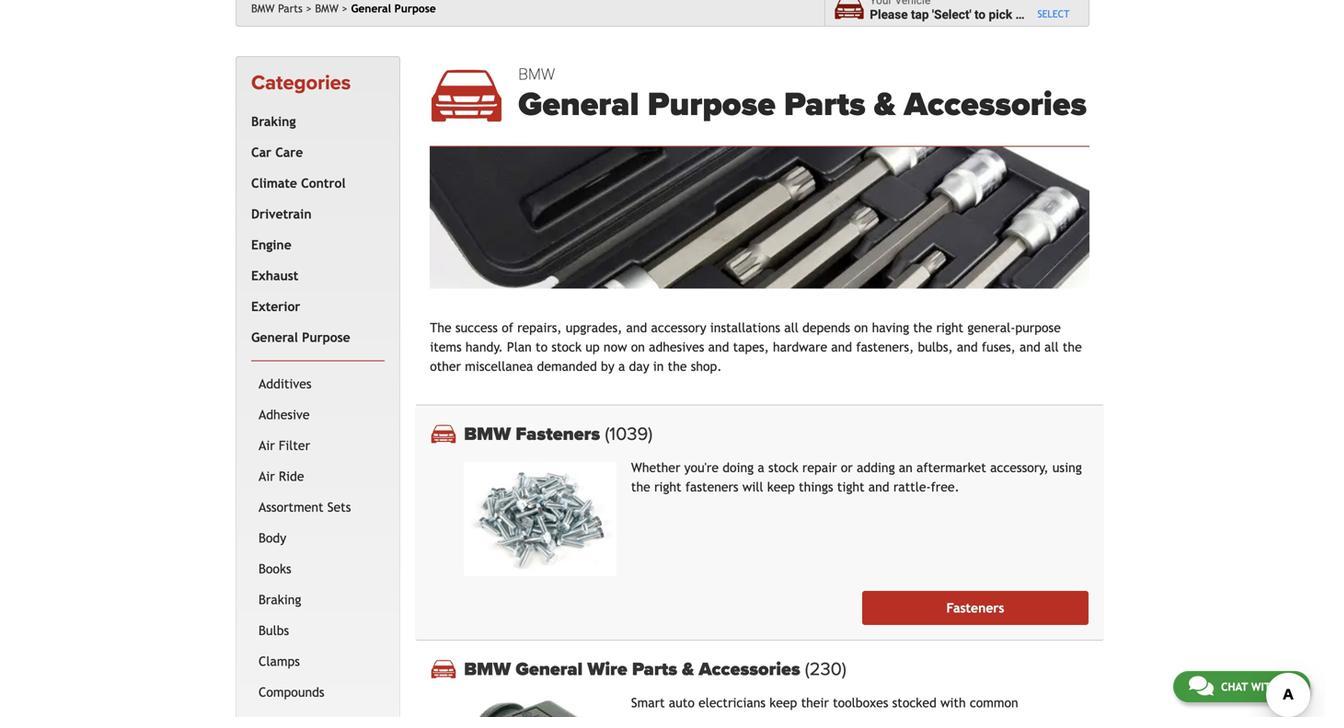 Task type: describe. For each thing, give the bounding box(es) containing it.
general wire parts & accessories thumbnail image image
[[464, 697, 617, 717]]

day
[[629, 359, 650, 374]]

right for general-
[[937, 320, 964, 335]]

car care
[[251, 145, 303, 160]]

bmw                                                                                    fasteners link
[[464, 423, 1089, 445]]

0 vertical spatial to
[[975, 7, 986, 22]]

fuses,
[[982, 340, 1016, 355]]

assortment
[[259, 500, 324, 514]]

please tap 'select' to pick a vehicle
[[870, 7, 1066, 22]]

us
[[1282, 680, 1295, 693]]

tapes,
[[733, 340, 769, 355]]

1 horizontal spatial on
[[854, 320, 868, 335]]

items
[[430, 340, 462, 355]]

climate
[[251, 176, 297, 190]]

bmw for bmw general purpose parts & accessories
[[518, 64, 555, 84]]

filter
[[279, 438, 310, 453]]

a inside the success of repairs, upgrades, and accessory installations all depends on having the right general-purpose items handy. plan to stock up now on adhesives and tapes, hardware and fasteners, bulbs, and fuses, and all the other miscellanea demanded by a day in the shop.
[[619, 359, 625, 374]]

air ride
[[259, 469, 304, 484]]

parts for purpose
[[784, 85, 866, 125]]

doing
[[723, 460, 754, 475]]

plan
[[507, 340, 532, 355]]

and down purpose
[[1020, 340, 1041, 355]]

1 vertical spatial on
[[631, 340, 645, 355]]

tight
[[837, 480, 865, 494]]

air ride link
[[255, 461, 381, 492]]

bmw for bmw                                                                                    fasteners
[[464, 423, 511, 445]]

rattle-
[[894, 480, 931, 494]]

the up bulbs,
[[914, 320, 933, 335]]

general purpose subcategories element
[[251, 360, 385, 717]]

an
[[899, 460, 913, 475]]

general purpose parts & accessories banner image image
[[430, 147, 1090, 289]]

demanded
[[537, 359, 597, 374]]

additives
[[259, 376, 312, 391]]

to inside the success of repairs, upgrades, and accessory installations all depends on having the right general-purpose items handy. plan to stock up now on adhesives and tapes, hardware and fasteners, bulbs, and fuses, and all the other miscellanea demanded by a day in the shop.
[[536, 340, 548, 355]]

general-
[[968, 320, 1016, 335]]

using
[[1053, 460, 1082, 475]]

the right in
[[668, 359, 687, 374]]

air for air ride
[[259, 469, 275, 484]]

0 vertical spatial braking
[[251, 114, 296, 129]]

select link
[[1038, 8, 1070, 20]]

shop.
[[691, 359, 722, 374]]

the
[[430, 320, 452, 335]]

repairs,
[[517, 320, 562, 335]]

bmw link
[[315, 2, 348, 15]]

exhaust link
[[248, 260, 381, 291]]

adding
[[857, 460, 895, 475]]

braking link inside 'general purpose subcategories' "element"
[[255, 584, 381, 615]]

general purpose inside category navigation element
[[251, 330, 350, 345]]

installations
[[710, 320, 781, 335]]

0 vertical spatial braking link
[[248, 106, 381, 137]]

up
[[586, 340, 600, 355]]

keep
[[767, 480, 795, 494]]

things
[[799, 480, 834, 494]]

in
[[653, 359, 664, 374]]

chat with us
[[1221, 680, 1295, 693]]

depends
[[803, 320, 851, 335]]

and down depends
[[831, 340, 852, 355]]

and up shop.
[[708, 340, 729, 355]]

care
[[275, 145, 303, 160]]

car
[[251, 145, 272, 160]]

the inside whether you're doing a stock repair or adding an aftermarket accessory, using the right fasteners will keep things tight and rattle-free.
[[631, 480, 651, 494]]

adhesive
[[259, 407, 310, 422]]

fasteners thumbnail image image
[[464, 462, 617, 576]]

or
[[841, 460, 853, 475]]

repair
[[803, 460, 837, 475]]

chat
[[1221, 680, 1248, 693]]

bmw                                                                                    fasteners
[[464, 423, 605, 445]]

bmw for bmw
[[315, 2, 339, 15]]

the right fuses,
[[1063, 340, 1082, 355]]

braking inside 'general purpose subcategories' "element"
[[259, 592, 301, 607]]

accessory,
[[991, 460, 1049, 475]]

ride
[[279, 469, 304, 484]]

exhaust
[[251, 268, 299, 283]]

other
[[430, 359, 461, 374]]

compounds
[[259, 685, 325, 699]]

and down general-
[[957, 340, 978, 355]]

whether
[[631, 460, 681, 475]]

assortment sets link
[[255, 492, 381, 523]]

accessory
[[651, 320, 707, 335]]

engine
[[251, 237, 292, 252]]

a inside whether you're doing a stock repair or adding an aftermarket accessory, using the right fasteners will keep things tight and rattle-free.
[[758, 460, 765, 475]]

and up now
[[626, 320, 647, 335]]

'select'
[[932, 7, 972, 22]]

0 vertical spatial purpose
[[395, 2, 436, 15]]

adhesive link
[[255, 399, 381, 430]]

air filter link
[[255, 430, 381, 461]]

bulbs,
[[918, 340, 953, 355]]

clamps
[[259, 654, 300, 669]]

aftermarket
[[917, 460, 987, 475]]

categories
[[251, 71, 351, 95]]

climate control
[[251, 176, 346, 190]]

fasteners inside fasteners link
[[947, 601, 1005, 615]]

of
[[502, 320, 514, 335]]

fasteners
[[686, 480, 739, 494]]

and inside whether you're doing a stock repair or adding an aftermarket accessory, using the right fasteners will keep things tight and rattle-free.
[[869, 480, 890, 494]]

by
[[601, 359, 615, 374]]

compounds link
[[255, 677, 381, 708]]

general purpose link
[[248, 322, 381, 353]]

assortment sets
[[259, 500, 351, 514]]

bmw parts link
[[251, 2, 312, 15]]

books
[[259, 561, 292, 576]]



Task type: locate. For each thing, give the bounding box(es) containing it.
2 air from the top
[[259, 469, 275, 484]]

accessories for wire
[[699, 658, 801, 680]]

body link
[[255, 523, 381, 554]]

fasteners,
[[856, 340, 914, 355]]

having
[[872, 320, 910, 335]]

2 vertical spatial parts
[[632, 658, 678, 680]]

drivetrain
[[251, 206, 312, 221]]

all up hardware in the right top of the page
[[784, 320, 799, 335]]

1 vertical spatial a
[[619, 359, 625, 374]]

to left pick
[[975, 7, 986, 22]]

2 vertical spatial a
[[758, 460, 765, 475]]

general purpose
[[351, 2, 436, 15], [251, 330, 350, 345]]

body
[[259, 531, 286, 545]]

purpose inside bmw general purpose parts & accessories
[[648, 85, 776, 125]]

1 horizontal spatial fasteners
[[947, 601, 1005, 615]]

1 horizontal spatial right
[[937, 320, 964, 335]]

stock inside the success of repairs, upgrades, and accessory installations all depends on having the right general-purpose items handy. plan to stock up now on adhesives and tapes, hardware and fasteners, bulbs, and fuses, and all the other miscellanea demanded by a day in the shop.
[[552, 340, 582, 355]]

1 vertical spatial parts
[[784, 85, 866, 125]]

1 vertical spatial all
[[1045, 340, 1059, 355]]

parts
[[278, 2, 303, 15], [784, 85, 866, 125], [632, 658, 678, 680]]

bmw inside bmw general purpose parts & accessories
[[518, 64, 555, 84]]

2 horizontal spatial parts
[[784, 85, 866, 125]]

parts inside bmw general purpose parts & accessories
[[784, 85, 866, 125]]

will
[[743, 480, 764, 494]]

bulbs link
[[255, 615, 381, 646]]

braking link down the books
[[255, 584, 381, 615]]

1 horizontal spatial all
[[1045, 340, 1059, 355]]

whether you're doing a stock repair or adding an aftermarket accessory, using the right fasteners will keep things tight and rattle-free.
[[631, 460, 1082, 494]]

1 horizontal spatial general purpose
[[351, 2, 436, 15]]

hardware
[[773, 340, 828, 355]]

1 horizontal spatial purpose
[[395, 2, 436, 15]]

success
[[455, 320, 498, 335]]

all
[[784, 320, 799, 335], [1045, 340, 1059, 355]]

to
[[975, 7, 986, 22], [536, 340, 548, 355]]

braking
[[251, 114, 296, 129], [259, 592, 301, 607]]

& for wire
[[682, 658, 694, 680]]

select
[[1038, 8, 1070, 20]]

control
[[301, 176, 346, 190]]

books link
[[255, 554, 381, 584]]

1 horizontal spatial &
[[874, 85, 896, 125]]

purpose inside general purpose link
[[302, 330, 350, 345]]

bmw parts
[[251, 2, 303, 15]]

0 vertical spatial &
[[874, 85, 896, 125]]

accessories for purpose
[[904, 85, 1087, 125]]

1 vertical spatial fasteners
[[947, 601, 1005, 615]]

sets
[[327, 500, 351, 514]]

0 vertical spatial on
[[854, 320, 868, 335]]

stock up demanded
[[552, 340, 582, 355]]

comments image
[[1189, 675, 1214, 697]]

0 horizontal spatial all
[[784, 320, 799, 335]]

& for purpose
[[874, 85, 896, 125]]

1 horizontal spatial a
[[758, 460, 765, 475]]

1 horizontal spatial parts
[[632, 658, 678, 680]]

0 horizontal spatial stock
[[552, 340, 582, 355]]

right up bulbs,
[[937, 320, 964, 335]]

& down please
[[874, 85, 896, 125]]

general inside bmw general purpose parts & accessories
[[518, 85, 639, 125]]

pick
[[989, 7, 1013, 22]]

1 horizontal spatial to
[[975, 7, 986, 22]]

and
[[626, 320, 647, 335], [708, 340, 729, 355], [831, 340, 852, 355], [957, 340, 978, 355], [1020, 340, 1041, 355], [869, 480, 890, 494]]

accessories inside bmw general purpose parts & accessories
[[904, 85, 1087, 125]]

0 horizontal spatial general purpose
[[251, 330, 350, 345]]

bmw for bmw parts
[[251, 2, 275, 15]]

1 vertical spatial &
[[682, 658, 694, 680]]

right inside the success of repairs, upgrades, and accessory installations all depends on having the right general-purpose items handy. plan to stock up now on adhesives and tapes, hardware and fasteners, bulbs, and fuses, and all the other miscellanea demanded by a day in the shop.
[[937, 320, 964, 335]]

bulbs
[[259, 623, 289, 638]]

purpose
[[395, 2, 436, 15], [648, 85, 776, 125], [302, 330, 350, 345]]

air left ride
[[259, 469, 275, 484]]

0 vertical spatial a
[[1016, 7, 1023, 22]]

on up the day
[[631, 340, 645, 355]]

braking link up care
[[248, 106, 381, 137]]

stock up keep
[[769, 460, 799, 475]]

1 air from the top
[[259, 438, 275, 453]]

category navigation element
[[236, 56, 401, 717]]

the down whether
[[631, 480, 651, 494]]

1 vertical spatial stock
[[769, 460, 799, 475]]

braking up "car care"
[[251, 114, 296, 129]]

exterior link
[[248, 291, 381, 322]]

1 vertical spatial to
[[536, 340, 548, 355]]

air left filter
[[259, 438, 275, 453]]

0 horizontal spatial accessories
[[699, 658, 801, 680]]

right for fasteners
[[654, 480, 682, 494]]

adhesives
[[649, 340, 705, 355]]

air for air filter
[[259, 438, 275, 453]]

0 horizontal spatial a
[[619, 359, 625, 374]]

you're
[[684, 460, 719, 475]]

exterior
[[251, 299, 300, 314]]

0 vertical spatial right
[[937, 320, 964, 335]]

0 horizontal spatial to
[[536, 340, 548, 355]]

please
[[870, 7, 908, 22]]

1 vertical spatial braking
[[259, 592, 301, 607]]

bmw                                                                                    general wire parts & accessories link
[[464, 658, 1089, 680]]

0 horizontal spatial on
[[631, 340, 645, 355]]

0 vertical spatial air
[[259, 438, 275, 453]]

car care link
[[248, 137, 381, 168]]

bmw for bmw                                                                                    general wire parts & accessories
[[464, 658, 511, 680]]

clamps link
[[255, 646, 381, 677]]

a right by
[[619, 359, 625, 374]]

right
[[937, 320, 964, 335], [654, 480, 682, 494]]

1 vertical spatial purpose
[[648, 85, 776, 125]]

free.
[[931, 480, 960, 494]]

right inside whether you're doing a stock repair or adding an aftermarket accessory, using the right fasteners will keep things tight and rattle-free.
[[654, 480, 682, 494]]

2 vertical spatial purpose
[[302, 330, 350, 345]]

0 vertical spatial all
[[784, 320, 799, 335]]

0 vertical spatial fasteners
[[516, 423, 600, 445]]

a
[[1016, 7, 1023, 22], [619, 359, 625, 374], [758, 460, 765, 475]]

0 horizontal spatial right
[[654, 480, 682, 494]]

0 vertical spatial accessories
[[904, 85, 1087, 125]]

to down repairs,
[[536, 340, 548, 355]]

& inside bmw general purpose parts & accessories
[[874, 85, 896, 125]]

air
[[259, 438, 275, 453], [259, 469, 275, 484]]

drivetrain link
[[248, 199, 381, 229]]

general
[[351, 2, 391, 15], [518, 85, 639, 125], [251, 330, 298, 345], [516, 658, 583, 680]]

all down purpose
[[1045, 340, 1059, 355]]

2 horizontal spatial purpose
[[648, 85, 776, 125]]

wire
[[588, 658, 628, 680]]

purpose
[[1016, 320, 1061, 335]]

engine link
[[248, 229, 381, 260]]

0 horizontal spatial fasteners
[[516, 423, 600, 445]]

& right wire
[[682, 658, 694, 680]]

additives link
[[255, 368, 381, 399]]

0 vertical spatial parts
[[278, 2, 303, 15]]

general inside category navigation element
[[251, 330, 298, 345]]

general purpose right bmw link
[[351, 2, 436, 15]]

on left having
[[854, 320, 868, 335]]

fasteners
[[516, 423, 600, 445], [947, 601, 1005, 615]]

1 vertical spatial braking link
[[255, 584, 381, 615]]

tap
[[911, 7, 929, 22]]

0 vertical spatial general purpose
[[351, 2, 436, 15]]

climate control link
[[248, 168, 381, 199]]

handy.
[[466, 340, 503, 355]]

braking down the books
[[259, 592, 301, 607]]

0 vertical spatial stock
[[552, 340, 582, 355]]

2 horizontal spatial a
[[1016, 7, 1023, 22]]

0 horizontal spatial parts
[[278, 2, 303, 15]]

0 horizontal spatial purpose
[[302, 330, 350, 345]]

1 vertical spatial air
[[259, 469, 275, 484]]

1 horizontal spatial stock
[[769, 460, 799, 475]]

general purpose down exterior 'link'
[[251, 330, 350, 345]]

and down adding
[[869, 480, 890, 494]]

1 vertical spatial right
[[654, 480, 682, 494]]

a up will
[[758, 460, 765, 475]]

a right pick
[[1016, 7, 1023, 22]]

1 horizontal spatial accessories
[[904, 85, 1087, 125]]

0 horizontal spatial &
[[682, 658, 694, 680]]

1 vertical spatial general purpose
[[251, 330, 350, 345]]

right down whether
[[654, 480, 682, 494]]

chat with us link
[[1174, 671, 1311, 702]]

fasteners link
[[862, 591, 1089, 625]]

stock inside whether you're doing a stock repair or adding an aftermarket accessory, using the right fasteners will keep things tight and rattle-free.
[[769, 460, 799, 475]]

the success of repairs, upgrades, and accessory installations all depends on having the right general-purpose items handy. plan to stock up now on adhesives and tapes, hardware and fasteners, bulbs, and fuses, and all the other miscellanea demanded by a day in the shop.
[[430, 320, 1082, 374]]

parts for wire
[[632, 658, 678, 680]]

air filter
[[259, 438, 310, 453]]

1 vertical spatial accessories
[[699, 658, 801, 680]]

bmw                                                                                    general wire parts & accessories
[[464, 658, 805, 680]]

upgrades,
[[566, 320, 623, 335]]



Task type: vqa. For each thing, say whether or not it's contained in the screenshot.
Filter
yes



